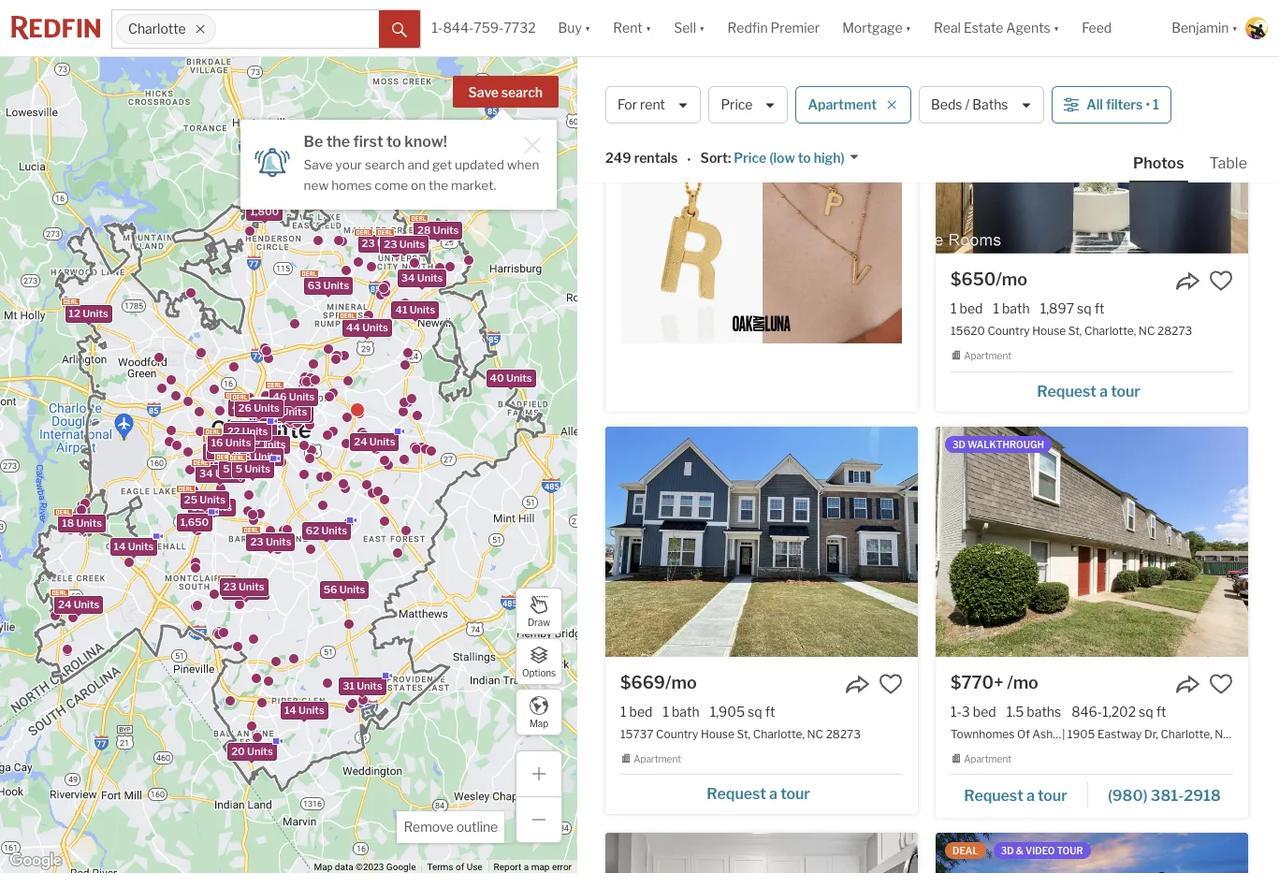 Task type: locate. For each thing, give the bounding box(es) containing it.
7732
[[504, 20, 536, 36]]

28273 for $650 /mo
[[1158, 324, 1193, 338]]

save up new
[[304, 157, 333, 172]]

1 vertical spatial charlotte
[[606, 76, 699, 100]]

0 vertical spatial save
[[469, 84, 499, 100]]

1 vertical spatial 1 bath
[[663, 703, 700, 719]]

country right "15620" at top right
[[988, 324, 1030, 338]]

report left ad
[[861, 94, 889, 105]]

3d
[[953, 439, 966, 450], [1001, 845, 1014, 857]]

request a tour for $669 /mo
[[707, 786, 810, 803]]

walkthrough
[[968, 439, 1044, 450]]

1 horizontal spatial charlotte,
[[1085, 324, 1137, 338]]

of
[[456, 862, 464, 872]]

country right '15737'
[[656, 727, 699, 741]]

0 horizontal spatial 1-
[[432, 20, 443, 36]]

the right "on"
[[429, 178, 448, 193]]

15620
[[951, 324, 985, 338]]

request
[[1037, 382, 1097, 400], [707, 786, 766, 803], [964, 787, 1024, 805]]

1 vertical spatial •
[[687, 151, 691, 167]]

0 horizontal spatial report
[[494, 862, 522, 872]]

1 horizontal spatial nc
[[1139, 324, 1155, 338]]

0 vertical spatial 3
[[218, 437, 225, 450]]

0 vertical spatial price
[[721, 97, 753, 113]]

st, for $669 /mo
[[737, 727, 751, 741]]

price for price (low to high)
[[734, 150, 767, 166]]

1 vertical spatial 40 units
[[490, 372, 532, 385]]

sq up dr, on the bottom of page
[[1139, 703, 1154, 719]]

report inside button
[[861, 94, 889, 105]]

feed
[[1082, 20, 1112, 36]]

price button
[[709, 86, 789, 124]]

3
[[218, 437, 225, 450], [962, 703, 970, 719]]

save inside save your search and get updated when new homes come on the market.
[[304, 157, 333, 172]]

search up 'come'
[[365, 157, 405, 172]]

34 units
[[401, 272, 443, 285], [199, 467, 241, 480]]

bath down $669 /mo
[[672, 703, 700, 719]]

sq for $669 /mo
[[748, 703, 763, 719]]

1- up 'townhomes'
[[951, 703, 962, 719]]

sort :
[[701, 150, 731, 166]]

the inside save your search and get updated when new homes come on the market.
[[429, 178, 448, 193]]

1 vertical spatial bath
[[672, 703, 700, 719]]

save down 1-844-759-7732
[[469, 84, 499, 100]]

map data ©2023 google
[[314, 862, 416, 872]]

st, down the 1,897 sq ft
[[1069, 324, 1082, 338]]

1 horizontal spatial map
[[530, 717, 549, 729]]

0 vertical spatial 40
[[376, 187, 390, 201]]

1 horizontal spatial 3
[[962, 703, 970, 719]]

1 horizontal spatial 40
[[490, 372, 504, 385]]

1 vertical spatial report
[[494, 862, 522, 872]]

sq up 15737 country house st, charlotte, nc 28273
[[748, 703, 763, 719]]

▾ right the sell at the right top of the page
[[699, 20, 705, 36]]

/mo for $770+ /mo
[[1007, 672, 1039, 692]]

sq up 15620 country house st, charlotte, nc 28273
[[1077, 300, 1092, 316]]

1 bed up "15620" at top right
[[951, 300, 983, 316]]

request a tour up photo of 3517 burner dr, charlotte, nc 28205
[[707, 786, 810, 803]]

1 vertical spatial 12
[[270, 407, 282, 421]]

1 horizontal spatial save
[[469, 84, 499, 100]]

photo of 3517 burner dr, charlotte, nc 28205 image
[[606, 833, 918, 873]]

favorite button checkbox for $650 /mo
[[1209, 268, 1234, 293]]

• inside button
[[1146, 97, 1150, 113]]

baths
[[973, 97, 1009, 113]]

0 vertical spatial charlotte
[[128, 21, 186, 37]]

0 vertical spatial 1 bath
[[993, 300, 1030, 316]]

34 units up 41 units
[[401, 272, 443, 285]]

0 vertical spatial 14 units
[[113, 540, 153, 553]]

tour up photo of 3517 burner dr, charlotte, nc 28205
[[781, 786, 810, 803]]

buy ▾ button
[[558, 0, 591, 56]]

1 down $669 /mo
[[663, 703, 669, 719]]

2 horizontal spatial request
[[1037, 382, 1097, 400]]

map button
[[516, 689, 563, 736]]

ft for $650 /mo
[[1095, 300, 1105, 316]]

• right filters
[[1146, 97, 1150, 113]]

2 units
[[236, 431, 271, 444]]

$669 /mo
[[621, 672, 697, 692]]

15 down 3 units
[[211, 456, 223, 469]]

0 horizontal spatial 14 units
[[113, 540, 153, 553]]

3 inside map region
[[218, 437, 225, 450]]

request a tour down 15620 country house st, charlotte, nc 28273
[[1037, 382, 1141, 400]]

1 bath for $669 /mo
[[663, 703, 700, 719]]

(980) 381-2918
[[1108, 787, 1221, 805]]

1 vertical spatial search
[[365, 157, 405, 172]]

map down "options"
[[530, 717, 549, 729]]

6 units
[[346, 176, 380, 189]]

▾ right the mortgage
[[906, 20, 912, 36]]

844-
[[443, 20, 474, 36]]

a down 15620 country house st, charlotte, nc 28273
[[1100, 382, 1108, 400]]

▾ left the sell at the right top of the page
[[646, 20, 652, 36]]

submit search image
[[392, 22, 407, 37]]

charlotte, down the 1,897 sq ft
[[1085, 324, 1137, 338]]

price for price
[[721, 97, 753, 113]]

favorite button checkbox
[[1209, 672, 1234, 696]]

1 horizontal spatial 3d
[[1001, 845, 1014, 857]]

5 down 273 units
[[222, 462, 229, 475]]

request a tour button for $669 /mo
[[621, 779, 903, 807]]

63 units
[[307, 279, 349, 292]]

report for report a map error
[[494, 862, 522, 872]]

1-844-759-7732 link
[[432, 20, 536, 36]]

bed up '15737'
[[629, 703, 653, 719]]

baths
[[1027, 703, 1062, 719]]

0 horizontal spatial 12 units
[[68, 307, 108, 320]]

0 vertical spatial search
[[501, 84, 543, 100]]

price right :
[[734, 150, 767, 166]]

0 vertical spatial house
[[1033, 324, 1066, 338]]

3d left the &
[[1001, 845, 1014, 857]]

0 horizontal spatial st,
[[737, 727, 751, 741]]

23
[[361, 237, 375, 250], [384, 237, 397, 250], [250, 535, 263, 549], [223, 580, 236, 593]]

0 horizontal spatial nc
[[807, 727, 824, 741]]

3 ▾ from the left
[[699, 20, 705, 36]]

▾ for sell ▾
[[699, 20, 705, 36]]

0 horizontal spatial 1 bed
[[621, 703, 653, 719]]

1 horizontal spatial 1-
[[951, 703, 962, 719]]

5
[[222, 462, 229, 475], [235, 463, 242, 476]]

rent
[[613, 20, 643, 36], [859, 76, 907, 100]]

apartment down "15620" at top right
[[964, 350, 1012, 361]]

price inside the price button
[[721, 97, 753, 113]]

map for map data ©2023 google
[[314, 862, 333, 872]]

0 vertical spatial 16 units
[[211, 436, 251, 449]]

1 horizontal spatial •
[[1146, 97, 1150, 113]]

$650
[[951, 269, 996, 289]]

1 bath down $650 /mo
[[993, 300, 1030, 316]]

0 horizontal spatial rent
[[613, 20, 643, 36]]

0 vertical spatial 16
[[211, 436, 223, 449]]

/mo for $650 /mo
[[996, 269, 1028, 289]]

map inside 'button'
[[530, 717, 549, 729]]

22
[[227, 425, 240, 438]]

price up :
[[721, 97, 753, 113]]

a up the video
[[1027, 787, 1035, 805]]

▾ for benjamin ▾
[[1232, 20, 1238, 36]]

report for report ad
[[861, 94, 889, 105]]

report left map on the left of page
[[494, 862, 522, 872]]

2 horizontal spatial tour
[[1111, 382, 1141, 400]]

high)
[[814, 150, 845, 166]]

1 horizontal spatial 14
[[284, 704, 296, 717]]

0 horizontal spatial 3
[[218, 437, 225, 450]]

0 horizontal spatial to
[[386, 133, 401, 151]]

tour down 15620 country house st, charlotte, nc 28273
[[1111, 382, 1141, 400]]

1 vertical spatial country
[[656, 727, 699, 741]]

charlotte, down 1,905 sq ft
[[753, 727, 805, 741]]

nc for $650 /mo
[[1139, 324, 1155, 338]]

house down the 1,897
[[1033, 324, 1066, 338]]

to inside be the first to know! dialog
[[386, 133, 401, 151]]

0 horizontal spatial 5
[[222, 462, 229, 475]]

1 horizontal spatial st,
[[1069, 324, 1082, 338]]

1 vertical spatial 1 bed
[[621, 703, 653, 719]]

5 units down 39
[[235, 463, 270, 476]]

1 horizontal spatial to
[[798, 150, 811, 166]]

video
[[1026, 845, 1055, 857]]

▾
[[585, 20, 591, 36], [646, 20, 652, 36], [699, 20, 705, 36], [906, 20, 912, 36], [1054, 20, 1060, 36], [1232, 20, 1238, 36]]

3d left walkthrough
[[953, 439, 966, 450]]

0 vertical spatial bath
[[1002, 300, 1030, 316]]

apartment for $770+ /mo
[[964, 753, 1012, 764]]

0 vertical spatial •
[[1146, 97, 1150, 113]]

agents
[[1006, 20, 1051, 36]]

1 horizontal spatial tour
[[1038, 787, 1068, 805]]

0 horizontal spatial 3d
[[953, 439, 966, 450]]

1 horizontal spatial the
[[429, 178, 448, 193]]

15
[[232, 423, 244, 436], [211, 456, 223, 469]]

to inside price (low to high) button
[[798, 150, 811, 166]]

a for request a tour button corresponding to $650 /mo
[[1100, 382, 1108, 400]]

0 vertical spatial st,
[[1069, 324, 1082, 338]]

0 vertical spatial map
[[530, 717, 549, 729]]

1 bed for $650 /mo
[[951, 300, 983, 316]]

• inside 249 rentals •
[[687, 151, 691, 167]]

request a tour button up photo of 3517 burner dr, charlotte, nc 28205
[[621, 779, 903, 807]]

mortgage
[[842, 20, 903, 36]]

None search field
[[217, 10, 379, 48]]

28
[[417, 224, 431, 237]]

a for request a tour button related to $669 /mo
[[769, 786, 778, 803]]

273 units
[[206, 445, 254, 458]]

0 horizontal spatial 28273
[[826, 727, 861, 741]]

st, for $650 /mo
[[1069, 324, 1082, 338]]

1 vertical spatial 40
[[490, 372, 504, 385]]

request up the &
[[964, 787, 1024, 805]]

apartment button
[[796, 86, 912, 124]]

1,650
[[180, 516, 209, 529]]

1 vertical spatial 1-
[[951, 703, 962, 719]]

bath down $650 /mo
[[1002, 300, 1030, 316]]

11 units
[[324, 167, 362, 180]]

2 ▾ from the left
[[646, 20, 652, 36]]

search down 7732
[[501, 84, 543, 100]]

▾ left user photo
[[1232, 20, 1238, 36]]

/mo
[[996, 269, 1028, 289], [665, 672, 697, 692], [1007, 672, 1039, 692]]

|
[[1062, 727, 1065, 741]]

23 units
[[361, 237, 403, 250], [384, 237, 425, 250], [250, 535, 291, 549], [223, 580, 264, 593]]

save search button
[[453, 76, 559, 108]]

ft up 15620 country house st, charlotte, nc 28273
[[1095, 300, 1105, 316]]

34 up 41
[[401, 272, 415, 285]]

to right (low on the top of page
[[798, 150, 811, 166]]

5 ▾ from the left
[[1054, 20, 1060, 36]]

photo of 7259 point lake dr, charlotte, nc 28227 image
[[936, 833, 1249, 873]]

1 vertical spatial the
[[429, 178, 448, 193]]

request down 15737 country house st, charlotte, nc 28273
[[707, 786, 766, 803]]

23 down 'come'
[[384, 237, 397, 250]]

ft up the | 1905 eastway dr, charlotte, nc 28205
[[1157, 703, 1167, 719]]

40
[[376, 187, 390, 201], [490, 372, 504, 385]]

ft up 15737 country house st, charlotte, nc 28273
[[765, 703, 775, 719]]

41
[[395, 303, 407, 316]]

1 horizontal spatial 12 units
[[210, 444, 249, 457]]

▾ right the "agents"
[[1054, 20, 1060, 36]]

0 horizontal spatial bath
[[672, 703, 700, 719]]

apartment down '15737'
[[634, 753, 682, 764]]

estate
[[964, 20, 1004, 36]]

1 horizontal spatial 16
[[211, 436, 223, 449]]

ft for $669 /mo
[[765, 703, 775, 719]]

terms of use link
[[427, 862, 483, 872]]

request for $650 /mo
[[1037, 382, 1097, 400]]

34 units down 19
[[199, 467, 241, 480]]

15 up 3 units
[[232, 423, 244, 436]]

49
[[232, 400, 246, 413]]

0 vertical spatial 1-
[[432, 20, 443, 36]]

1 horizontal spatial 40 units
[[490, 372, 532, 385]]

0 vertical spatial 3d
[[953, 439, 966, 450]]

nc for $669 /mo
[[807, 727, 824, 741]]

on
[[411, 178, 426, 193]]

charlotte, right dr, on the bottom of page
[[1161, 727, 1213, 741]]

benjamin
[[1172, 20, 1229, 36]]

1 horizontal spatial rent
[[859, 76, 907, 100]]

remove charlotte image
[[195, 23, 206, 35]]

bed up "15620" at top right
[[960, 300, 983, 316]]

request a tour button down 15620 country house st, charlotte, nc 28273
[[951, 376, 1234, 404]]

st, down 1,905 sq ft
[[737, 727, 751, 741]]

56 units
[[323, 583, 365, 596]]

st,
[[1069, 324, 1082, 338], [737, 727, 751, 741]]

18 units
[[62, 517, 102, 530]]

request a tour button up the &
[[951, 781, 1088, 809]]

tour for $650 /mo
[[1111, 382, 1141, 400]]

6 ▾ from the left
[[1232, 20, 1238, 36]]

user photo image
[[1246, 17, 1268, 39]]

1-3 bed
[[951, 703, 997, 719]]

1.5 baths
[[1007, 703, 1062, 719]]

photos button
[[1130, 153, 1206, 183]]

request down 15620 country house st, charlotte, nc 28273
[[1037, 382, 1097, 400]]

14 units
[[113, 540, 153, 553], [284, 704, 324, 717]]

(980) 381-2918 link
[[1088, 779, 1234, 811]]

1 right filters
[[1153, 97, 1160, 113]]

a up photo of 3517 burner dr, charlotte, nc 28205
[[769, 786, 778, 803]]

to
[[386, 133, 401, 151], [798, 150, 811, 166]]

31
[[342, 680, 354, 693]]

759-
[[474, 20, 504, 36]]

20 units
[[231, 745, 273, 759]]

map left data
[[314, 862, 333, 872]]

1 bed up '15737'
[[621, 703, 653, 719]]

23 down the 25 units
[[223, 580, 236, 593]]

1 vertical spatial house
[[701, 727, 735, 741]]

0 horizontal spatial save
[[304, 157, 333, 172]]

62
[[305, 524, 319, 537]]

24
[[316, 166, 329, 179], [218, 434, 232, 447], [354, 436, 367, 449], [58, 598, 71, 611]]

• for 249 rentals •
[[687, 151, 691, 167]]

outline
[[457, 819, 498, 835]]

photo of 1905 eastway dr, charlotte, nc 28205 image
[[936, 426, 1249, 657]]

tour for $669 /mo
[[781, 786, 810, 803]]

save
[[469, 84, 499, 100], [304, 157, 333, 172]]

1 horizontal spatial report
[[861, 94, 889, 105]]

charlotte, for $669 /mo
[[753, 727, 805, 741]]

favorite button checkbox
[[1209, 268, 1234, 293], [879, 672, 903, 696]]

16
[[211, 436, 223, 449], [192, 501, 204, 514]]

0 horizontal spatial 40 units
[[376, 187, 418, 201]]

1 ▾ from the left
[[585, 20, 591, 36]]

apartment down 'townhomes'
[[964, 753, 1012, 764]]

$650 /mo
[[951, 269, 1028, 289]]

4 ▾ from the left
[[906, 20, 912, 36]]

the right be
[[326, 133, 350, 151]]

a
[[1100, 382, 1108, 400], [769, 786, 778, 803], [1027, 787, 1035, 805], [524, 862, 529, 872]]

apartment for $650 /mo
[[964, 350, 1012, 361]]

1 horizontal spatial 28273
[[1158, 324, 1193, 338]]

0 horizontal spatial ft
[[765, 703, 775, 719]]

2 horizontal spatial 12 units
[[270, 407, 310, 421]]

8 units
[[244, 450, 279, 463]]

0 horizontal spatial 16
[[192, 501, 204, 514]]

charlotte, for $650 /mo
[[1085, 324, 1137, 338]]

1 vertical spatial price
[[734, 150, 767, 166]]

1 horizontal spatial country
[[988, 324, 1030, 338]]

new
[[304, 178, 329, 193]]

house down 1,905
[[701, 727, 735, 741]]

real estate agents ▾ button
[[923, 0, 1071, 56]]

©2023
[[356, 862, 384, 872]]

3d for 3d walkthrough
[[953, 439, 966, 450]]

mortgage ▾ button
[[831, 0, 923, 56]]

1- right submit search image
[[432, 20, 443, 36]]

:
[[728, 150, 731, 166]]

favorite button image
[[1209, 268, 1234, 293], [879, 672, 903, 696], [1209, 672, 1234, 696]]

0 vertical spatial 1 bed
[[951, 300, 983, 316]]

save inside button
[[469, 84, 499, 100]]

0 horizontal spatial 12
[[68, 307, 80, 320]]

tour up 3d & video tour
[[1038, 787, 1068, 805]]

0 vertical spatial 34
[[401, 272, 415, 285]]

1 bath down $669 /mo
[[663, 703, 700, 719]]

1 down $650 /mo
[[993, 300, 1000, 316]]

• left sort
[[687, 151, 691, 167]]

1 vertical spatial 34
[[199, 467, 213, 480]]

1,202
[[1103, 703, 1136, 719]]

country
[[988, 324, 1030, 338], [656, 727, 699, 741]]

0 horizontal spatial 1 bath
[[663, 703, 700, 719]]

1 vertical spatial 28273
[[826, 727, 861, 741]]

5 left the 8
[[235, 463, 242, 476]]

favorite button checkbox for $669 /mo
[[879, 672, 903, 696]]

request a tour button for $650 /mo
[[951, 376, 1234, 404]]

filters
[[1106, 97, 1143, 113]]

34 down 273
[[199, 467, 213, 480]]

▾ right 'buy'
[[585, 20, 591, 36]]

apartment inside apartment button
[[808, 97, 877, 113]]

1 horizontal spatial 34
[[401, 272, 415, 285]]

sell ▾
[[674, 20, 705, 36]]

249
[[606, 150, 632, 166]]

market.
[[451, 178, 496, 193]]

to right first
[[386, 133, 401, 151]]

1 up "15620" at top right
[[951, 300, 957, 316]]

49 units
[[232, 400, 273, 413]]

1- for 3
[[951, 703, 962, 719]]

charlotte for charlotte
[[128, 21, 186, 37]]

1 horizontal spatial bath
[[1002, 300, 1030, 316]]

price inside price (low to high) button
[[734, 150, 767, 166]]

apartment left remove apartment image
[[808, 97, 877, 113]]

28273 for $669 /mo
[[826, 727, 861, 741]]

1 vertical spatial 15
[[211, 456, 223, 469]]

0 horizontal spatial house
[[701, 727, 735, 741]]

1-844-759-7732
[[432, 20, 536, 36]]

1 horizontal spatial search
[[501, 84, 543, 100]]



Task type: describe. For each thing, give the bounding box(es) containing it.
search inside button
[[501, 84, 543, 100]]

beds
[[931, 97, 963, 113]]

23 units down 'come'
[[361, 237, 403, 250]]

use
[[467, 862, 483, 872]]

sell
[[674, 20, 696, 36]]

eastway
[[1098, 727, 1142, 741]]

remove apartment image
[[886, 99, 898, 110]]

save for save your search and get updated when new homes come on the market.
[[304, 157, 333, 172]]

deal
[[953, 845, 979, 857]]

bed for $650
[[960, 300, 983, 316]]

(980)
[[1108, 787, 1148, 805]]

data
[[335, 862, 353, 872]]

bed for $669
[[629, 703, 653, 719]]

rent ▾ button
[[602, 0, 663, 56]]

beds / baths
[[931, 97, 1009, 113]]

first
[[353, 133, 383, 151]]

be the first to know!
[[304, 133, 447, 151]]

map region
[[0, 39, 717, 873]]

28 units
[[417, 224, 458, 237]]

favorite button image for $770+ /mo
[[1209, 672, 1234, 696]]

26 units
[[238, 402, 279, 415]]

1 vertical spatial 16
[[192, 501, 204, 514]]

google image
[[5, 849, 66, 873]]

46
[[272, 390, 286, 403]]

1 horizontal spatial 5
[[235, 463, 242, 476]]

1,905 sq ft
[[710, 703, 775, 719]]

all filters • 1
[[1087, 97, 1160, 113]]

1 horizontal spatial 34 units
[[401, 272, 443, 285]]

redfin premier button
[[717, 0, 831, 56]]

map for map
[[530, 717, 549, 729]]

381-
[[1151, 787, 1184, 805]]

save your search and get updated when new homes come on the market.
[[304, 157, 539, 193]]

23 up 10 units
[[250, 535, 263, 549]]

10 units
[[225, 584, 266, 597]]

photo of 15737 country house st, charlotte, nc 28273 image
[[606, 426, 918, 657]]

2 horizontal spatial sq
[[1139, 703, 1154, 719]]

price (low to high)
[[734, 150, 845, 166]]

know!
[[405, 133, 447, 151]]

▾ for mortgage ▾
[[906, 20, 912, 36]]

39 units
[[244, 438, 286, 451]]

2 horizontal spatial ft
[[1157, 703, 1167, 719]]

bath for $669 /mo
[[672, 703, 700, 719]]

0 horizontal spatial 15
[[211, 456, 223, 469]]

0 vertical spatial 15 units
[[232, 423, 272, 436]]

10
[[225, 584, 238, 597]]

1.5
[[1007, 703, 1024, 719]]

23 units left 56
[[223, 580, 264, 593]]

22 units
[[227, 425, 268, 438]]

rentals
[[634, 150, 678, 166]]

country for $669
[[656, 727, 699, 741]]

1 vertical spatial 16 units
[[192, 501, 232, 514]]

bed up 'townhomes'
[[973, 703, 997, 719]]

a left map on the left of page
[[524, 862, 529, 872]]

23 down homes
[[361, 237, 375, 250]]

0 vertical spatial 12 units
[[68, 307, 108, 320]]

1 bath for $650 /mo
[[993, 300, 1030, 316]]

2 horizontal spatial nc
[[1215, 727, 1232, 741]]

3d for 3d & video tour
[[1001, 845, 1014, 857]]

| 1905 eastway dr, charlotte, nc 28205
[[1062, 727, 1270, 741]]

get
[[432, 157, 452, 172]]

87
[[328, 177, 341, 191]]

170 units
[[260, 406, 307, 419]]

apartment for $669 /mo
[[634, 753, 682, 764]]

for rent
[[618, 97, 665, 113]]

8
[[244, 450, 251, 463]]

/
[[965, 97, 970, 113]]

be the first to know! dialog
[[240, 109, 556, 209]]

favorite button image for $650 /mo
[[1209, 268, 1234, 293]]

1 vertical spatial 12 units
[[270, 407, 310, 421]]

search inside save your search and get updated when new homes come on the market.
[[365, 157, 405, 172]]

23 units left 62
[[250, 535, 291, 549]]

request for $669 /mo
[[707, 786, 766, 803]]

save for save search
[[469, 84, 499, 100]]

draw button
[[516, 588, 563, 635]]

5 units down 19 units
[[222, 462, 257, 475]]

sq for $650 /mo
[[1077, 300, 1092, 316]]

249 rentals •
[[606, 150, 691, 167]]

1 inside button
[[1153, 97, 1160, 113]]

28205
[[1234, 727, 1270, 741]]

mortgage ▾
[[842, 20, 912, 36]]

google
[[386, 862, 416, 872]]

23 units down 28
[[384, 237, 425, 250]]

charlotte for charlotte apartments for rent
[[606, 76, 699, 100]]

(low
[[770, 150, 795, 166]]

1,897 sq ft
[[1040, 300, 1105, 316]]

3 units
[[218, 437, 253, 450]]

1,800
[[250, 205, 279, 218]]

1 horizontal spatial 12
[[210, 444, 221, 457]]

for
[[618, 97, 637, 113]]

18
[[62, 517, 74, 530]]

and
[[408, 157, 430, 172]]

rent inside dropdown button
[[613, 20, 643, 36]]

19 units
[[213, 446, 253, 459]]

sell ▾ button
[[674, 0, 705, 56]]

1 horizontal spatial 15
[[232, 423, 244, 436]]

• for all filters • 1
[[1146, 97, 1150, 113]]

3d walkthrough
[[953, 439, 1044, 450]]

bath for $650 /mo
[[1002, 300, 1030, 316]]

1905
[[1068, 727, 1096, 741]]

options
[[522, 667, 556, 678]]

▾ for rent ▾
[[646, 20, 652, 36]]

1 vertical spatial 14
[[284, 704, 296, 717]]

1 vertical spatial 14 units
[[284, 704, 324, 717]]

44 units
[[346, 321, 388, 334]]

photo of 15620 country house st, charlotte, nc 28273 image
[[936, 23, 1249, 253]]

benjamin ▾
[[1172, 20, 1238, 36]]

ad region
[[621, 110, 902, 344]]

1 vertical spatial rent
[[859, 76, 907, 100]]

/mo for $669 /mo
[[665, 672, 697, 692]]

0 horizontal spatial 40
[[376, 187, 390, 201]]

1 vertical spatial 3
[[962, 703, 970, 719]]

redfin premier
[[728, 20, 820, 36]]

house for $669 /mo
[[701, 727, 735, 741]]

request a tour up the &
[[964, 787, 1068, 805]]

apartments
[[703, 76, 822, 100]]

ashbrook
[[1033, 727, 1084, 741]]

170
[[260, 406, 279, 419]]

come
[[375, 178, 408, 193]]

1 bed for $669 /mo
[[621, 703, 653, 719]]

2
[[236, 431, 243, 444]]

11
[[324, 167, 334, 180]]

1- for 844-
[[432, 20, 443, 36]]

0 horizontal spatial 14
[[113, 540, 125, 553]]

request a tour for $650 /mo
[[1037, 382, 1141, 400]]

a for request a tour button above the &
[[1027, 787, 1035, 805]]

1 horizontal spatial request
[[964, 787, 1024, 805]]

0 horizontal spatial the
[[326, 133, 350, 151]]

sell ▾ button
[[663, 0, 717, 56]]

premier
[[771, 20, 820, 36]]

20
[[231, 745, 245, 759]]

1 vertical spatial 34 units
[[199, 467, 241, 480]]

house for $650 /mo
[[1033, 324, 1066, 338]]

2 horizontal spatial charlotte,
[[1161, 727, 1213, 741]]

remove outline button
[[397, 811, 504, 843]]

19
[[213, 446, 225, 459]]

report ad
[[861, 94, 902, 105]]

2 horizontal spatial 12
[[270, 407, 282, 421]]

87 units
[[328, 177, 369, 191]]

846-1,202 sq ft
[[1072, 703, 1167, 719]]

0 vertical spatial 12
[[68, 307, 80, 320]]

save search
[[469, 84, 543, 100]]

1,897
[[1040, 300, 1075, 316]]

0 horizontal spatial 34
[[199, 467, 213, 480]]

advertisement
[[621, 91, 700, 105]]

56
[[323, 583, 337, 596]]

1 up '15737'
[[621, 703, 627, 719]]

1 vertical spatial 15 units
[[211, 456, 251, 469]]

▾ for buy ▾
[[585, 20, 591, 36]]

all filters • 1 button
[[1052, 86, 1172, 124]]

$669
[[621, 672, 665, 692]]

0 vertical spatial 40 units
[[376, 187, 418, 201]]

favorite button image for $669 /mo
[[879, 672, 903, 696]]

41 units
[[395, 303, 435, 316]]

buy ▾
[[558, 20, 591, 36]]

$770+
[[951, 672, 1004, 692]]

2 vertical spatial 12 units
[[210, 444, 249, 457]]

country for $650
[[988, 324, 1030, 338]]



Task type: vqa. For each thing, say whether or not it's contained in the screenshot.
CT,
no



